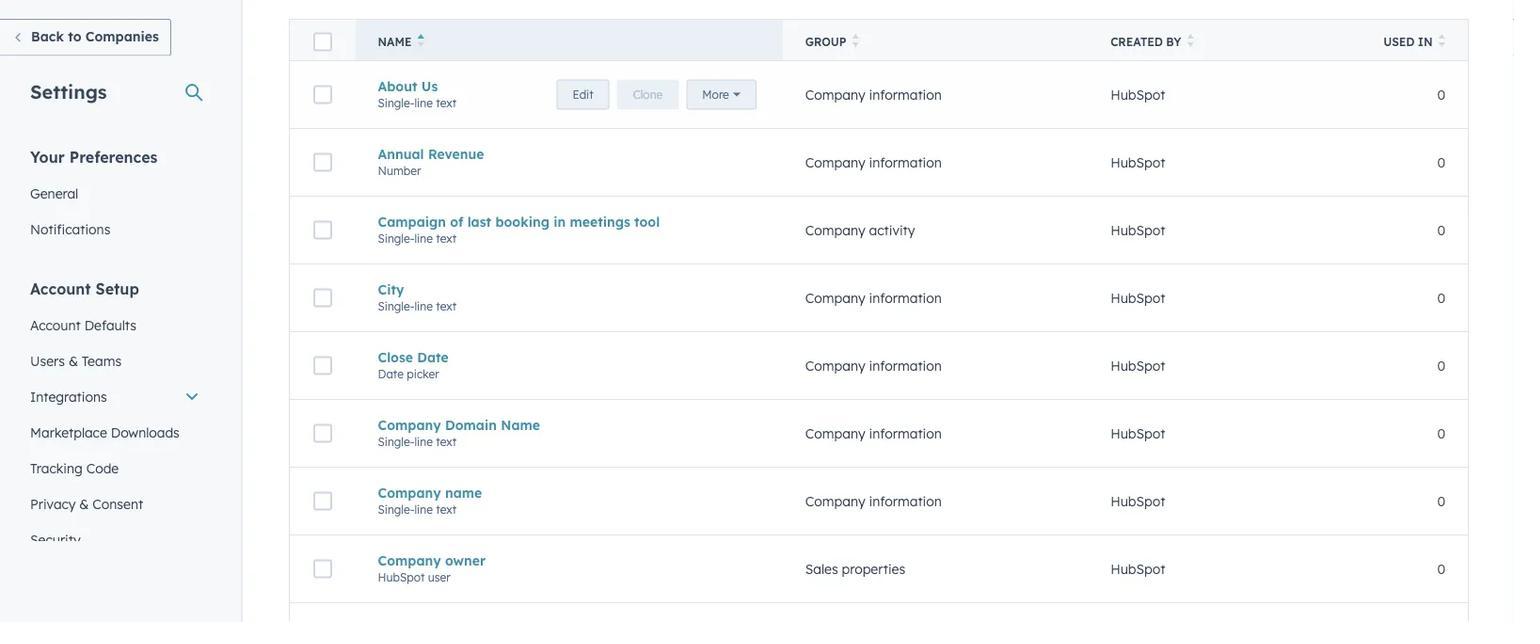 Task type: locate. For each thing, give the bounding box(es) containing it.
privacy & consent
[[30, 496, 143, 512]]

name right "domain"
[[501, 417, 540, 433]]

2 press to sort. image from the left
[[1188, 34, 1195, 47]]

3 information from the top
[[870, 290, 942, 306]]

3 press to sort. element from the left
[[1439, 34, 1446, 50]]

5 line from the top
[[415, 503, 433, 517]]

4 single- from the top
[[378, 435, 415, 449]]

0
[[1438, 86, 1446, 103], [1438, 154, 1446, 171], [1438, 222, 1446, 238], [1438, 290, 1446, 306], [1438, 358, 1446, 374], [1438, 425, 1446, 442], [1438, 493, 1446, 510], [1438, 561, 1446, 577]]

1 horizontal spatial date
[[417, 349, 449, 366]]

text inside campaign of last booking in meetings tool single-line text
[[436, 231, 457, 246]]

8 0 from the top
[[1438, 561, 1446, 577]]

date down close
[[378, 367, 404, 381]]

text up close date date picker
[[436, 299, 457, 313]]

single- down "city"
[[378, 299, 415, 313]]

used in button
[[1356, 19, 1469, 61]]

hubspot for line
[[1111, 493, 1166, 510]]

of
[[450, 213, 464, 230]]

company domain name single-line text
[[378, 417, 540, 449]]

press to sort. element
[[853, 34, 860, 50], [1188, 34, 1195, 50], [1439, 34, 1446, 50]]

0 vertical spatial account
[[30, 279, 91, 298]]

5 0 from the top
[[1438, 358, 1446, 374]]

2 information from the top
[[870, 154, 942, 171]]

about
[[378, 78, 418, 94]]

about us single-line text
[[378, 78, 457, 110]]

0 vertical spatial name
[[378, 35, 412, 49]]

booking
[[496, 213, 550, 230]]

by
[[1167, 35, 1182, 49]]

account
[[30, 279, 91, 298], [30, 317, 81, 333]]

company activity
[[806, 222, 916, 238]]

city
[[378, 281, 404, 298]]

account setup
[[30, 279, 139, 298]]

single- inside company domain name single-line text
[[378, 435, 415, 449]]

1 vertical spatial date
[[378, 367, 404, 381]]

1 horizontal spatial name
[[501, 417, 540, 433]]

single- inside city single-line text
[[378, 299, 415, 313]]

6 company information from the top
[[806, 493, 942, 510]]

& inside users & teams 'link'
[[69, 353, 78, 369]]

line down campaign
[[415, 231, 433, 246]]

account for account defaults
[[30, 317, 81, 333]]

company owner button
[[378, 552, 761, 569]]

properties
[[842, 561, 906, 577]]

marketplace downloads link
[[19, 415, 211, 451]]

line inside campaign of last booking in meetings tool single-line text
[[415, 231, 433, 246]]

3 company information from the top
[[806, 290, 942, 306]]

press to sort. element inside group button
[[853, 34, 860, 50]]

press to sort. image right 'by'
[[1188, 34, 1195, 47]]

press to sort. element right the group
[[853, 34, 860, 50]]

company information
[[806, 86, 942, 103], [806, 154, 942, 171], [806, 290, 942, 306], [806, 358, 942, 374], [806, 425, 942, 442], [806, 493, 942, 510]]

created by button
[[1089, 19, 1356, 61]]

single- inside about us single-line text
[[378, 96, 415, 110]]

security link
[[19, 522, 211, 558]]

to
[[68, 28, 81, 45]]

text
[[436, 96, 457, 110], [436, 231, 457, 246], [436, 299, 457, 313], [436, 435, 457, 449], [436, 503, 457, 517]]

4 line from the top
[[415, 435, 433, 449]]

0 horizontal spatial press to sort. element
[[853, 34, 860, 50]]

more
[[910, 103, 937, 117]]

& inside privacy & consent 'link'
[[79, 496, 89, 512]]

ascending sort. press to sort descending. element
[[417, 34, 425, 50]]

text down us
[[436, 96, 457, 110]]

single- down campaign
[[378, 231, 415, 246]]

single- inside "company name single-line text"
[[378, 503, 415, 517]]

6 0 from the top
[[1438, 425, 1446, 442]]

1 company information from the top
[[806, 86, 942, 103]]

created
[[1111, 35, 1164, 49]]

press to sort. element inside created by button
[[1188, 34, 1195, 50]]

number
[[378, 164, 421, 178]]

city button
[[378, 281, 761, 298]]

in
[[554, 213, 566, 230]]

clone
[[841, 103, 871, 117]]

general
[[30, 185, 78, 201]]

& right users
[[69, 353, 78, 369]]

4 company information from the top
[[806, 358, 942, 374]]

company inside company owner hubspot user
[[378, 552, 441, 569]]

3 text from the top
[[436, 299, 457, 313]]

2 horizontal spatial press to sort. element
[[1439, 34, 1446, 50]]

0 vertical spatial date
[[417, 349, 449, 366]]

companies
[[85, 28, 159, 45]]

0 vertical spatial &
[[69, 353, 78, 369]]

1 account from the top
[[30, 279, 91, 298]]

4 information from the top
[[870, 358, 942, 374]]

&
[[69, 353, 78, 369], [79, 496, 89, 512]]

single- up company owner hubspot user
[[378, 503, 415, 517]]

1 press to sort. element from the left
[[853, 34, 860, 50]]

activity
[[870, 222, 916, 238]]

4 text from the top
[[436, 435, 457, 449]]

code
[[86, 460, 119, 476]]

1 horizontal spatial &
[[79, 496, 89, 512]]

1 vertical spatial &
[[79, 496, 89, 512]]

user
[[428, 570, 451, 584]]

information for city
[[870, 290, 942, 306]]

single-
[[378, 96, 415, 110], [378, 231, 415, 246], [378, 299, 415, 313], [378, 435, 415, 449], [378, 503, 415, 517]]

single- inside campaign of last booking in meetings tool single-line text
[[378, 231, 415, 246]]

0 for single-
[[1438, 425, 1446, 442]]

company name button
[[378, 485, 761, 501]]

1 press to sort. image from the left
[[853, 34, 860, 47]]

5 text from the top
[[436, 503, 457, 517]]

downloads
[[111, 424, 180, 441]]

name left ascending sort. press to sort descending. element
[[378, 35, 412, 49]]

line up "company name single-line text"
[[415, 435, 433, 449]]

0 horizontal spatial press to sort. image
[[853, 34, 860, 47]]

name button
[[355, 19, 783, 61]]

2 text from the top
[[436, 231, 457, 246]]

& for privacy
[[79, 496, 89, 512]]

5 company information from the top
[[806, 425, 942, 442]]

information for company name
[[870, 493, 942, 510]]

line up close date date picker
[[415, 299, 433, 313]]

owner
[[445, 552, 486, 569]]

information
[[870, 86, 942, 103], [870, 154, 942, 171], [870, 290, 942, 306], [870, 358, 942, 374], [870, 425, 942, 442], [870, 493, 942, 510]]

2 line from the top
[[415, 231, 433, 246]]

text down name
[[436, 503, 457, 517]]

account up users
[[30, 317, 81, 333]]

text down "domain"
[[436, 435, 457, 449]]

0 for text
[[1438, 290, 1446, 306]]

press to sort. image inside group button
[[853, 34, 860, 47]]

3 0 from the top
[[1438, 222, 1446, 238]]

company domain name button
[[378, 417, 761, 433]]

text inside city single-line text
[[436, 299, 457, 313]]

5 single- from the top
[[378, 503, 415, 517]]

press to sort. element inside used in 'button'
[[1439, 34, 1446, 50]]

press to sort. element for created by
[[1188, 34, 1195, 50]]

& right privacy
[[79, 496, 89, 512]]

press to sort. image inside created by button
[[1188, 34, 1195, 47]]

line inside about us single-line text
[[415, 96, 433, 110]]

hubspot
[[1111, 86, 1166, 103], [1111, 154, 1166, 171], [1111, 222, 1166, 238], [1111, 290, 1166, 306], [1111, 358, 1166, 374], [1111, 425, 1166, 442], [1111, 493, 1166, 510], [1111, 561, 1166, 577], [378, 570, 425, 584]]

close date button
[[378, 349, 761, 366]]

press to sort. element right 'by'
[[1188, 34, 1195, 50]]

4 0 from the top
[[1438, 290, 1446, 306]]

2 account from the top
[[30, 317, 81, 333]]

1 vertical spatial account
[[30, 317, 81, 333]]

company inside "company name single-line text"
[[378, 485, 441, 501]]

1 line from the top
[[415, 96, 433, 110]]

annual revenue button
[[378, 146, 761, 162]]

0 horizontal spatial &
[[69, 353, 78, 369]]

3 single- from the top
[[378, 299, 415, 313]]

your preferences
[[30, 147, 158, 166]]

3 line from the top
[[415, 299, 433, 313]]

press to sort. image right the group
[[853, 34, 860, 47]]

text down the of
[[436, 231, 457, 246]]

line inside city single-line text
[[415, 299, 433, 313]]

domain
[[445, 417, 497, 433]]

sales properties
[[806, 561, 906, 577]]

2 press to sort. element from the left
[[1188, 34, 1195, 50]]

defaults
[[84, 317, 136, 333]]

clone button
[[825, 95, 887, 125]]

1 text from the top
[[436, 96, 457, 110]]

7 0 from the top
[[1438, 493, 1446, 510]]

6 information from the top
[[870, 493, 942, 510]]

1 horizontal spatial press to sort. element
[[1188, 34, 1195, 50]]

account up account defaults
[[30, 279, 91, 298]]

group button
[[783, 19, 1089, 61]]

line
[[415, 96, 433, 110], [415, 231, 433, 246], [415, 299, 433, 313], [415, 435, 433, 449], [415, 503, 433, 517]]

1 vertical spatial name
[[501, 417, 540, 433]]

single- down about
[[378, 96, 415, 110]]

company name single-line text
[[378, 485, 482, 517]]

sales
[[806, 561, 839, 577]]

line down us
[[415, 96, 433, 110]]

1 single- from the top
[[378, 96, 415, 110]]

company
[[806, 86, 866, 103], [806, 154, 866, 171], [806, 222, 866, 238], [806, 290, 866, 306], [806, 358, 866, 374], [378, 417, 441, 433], [806, 425, 866, 442], [378, 485, 441, 501], [806, 493, 866, 510], [378, 552, 441, 569]]

hubspot for single-
[[1111, 425, 1166, 442]]

back to companies link
[[0, 19, 171, 56]]

5 information from the top
[[870, 425, 942, 442]]

hubspot for text
[[1111, 290, 1166, 306]]

press to sort. element right the in in the top right of the page
[[1439, 34, 1446, 50]]

account for account setup
[[30, 279, 91, 298]]

date up picker
[[417, 349, 449, 366]]

2 single- from the top
[[378, 231, 415, 246]]

name
[[378, 35, 412, 49], [501, 417, 540, 433]]

single- up "company name single-line text"
[[378, 435, 415, 449]]

company information for company name
[[806, 493, 942, 510]]

line up company owner hubspot user
[[415, 503, 433, 517]]

0 horizontal spatial name
[[378, 35, 412, 49]]

back
[[31, 28, 64, 45]]

2 company information from the top
[[806, 154, 942, 171]]

account defaults link
[[19, 307, 211, 343]]

press to sort. image
[[853, 34, 860, 47], [1188, 34, 1195, 47]]

1 horizontal spatial press to sort. image
[[1188, 34, 1195, 47]]

company information for company domain name
[[806, 425, 942, 442]]



Task type: vqa. For each thing, say whether or not it's contained in the screenshot.


Task type: describe. For each thing, give the bounding box(es) containing it.
notifications
[[30, 221, 111, 237]]

0 horizontal spatial date
[[378, 367, 404, 381]]

text inside company domain name single-line text
[[436, 435, 457, 449]]

privacy
[[30, 496, 76, 512]]

0 for user
[[1438, 561, 1446, 577]]

hubspot for user
[[1111, 561, 1166, 577]]

about us button
[[378, 78, 761, 94]]

group
[[806, 35, 847, 49]]

in
[[1419, 35, 1434, 49]]

0 for line
[[1438, 493, 1446, 510]]

campaign of last booking in meetings tool button
[[378, 213, 761, 230]]

used in
[[1384, 35, 1434, 49]]

company information for annual revenue
[[806, 154, 942, 171]]

information for annual revenue
[[870, 154, 942, 171]]

hubspot for booking
[[1111, 222, 1166, 238]]

company information for close date
[[806, 358, 942, 374]]

1 information from the top
[[870, 86, 942, 103]]

tool
[[635, 213, 660, 230]]

annual
[[378, 146, 424, 162]]

press to sort. image
[[1439, 34, 1446, 47]]

account setup element
[[19, 278, 211, 558]]

information for close date
[[870, 358, 942, 374]]

consent
[[93, 496, 143, 512]]

name inside name button
[[378, 35, 412, 49]]

used
[[1384, 35, 1415, 49]]

city single-line text
[[378, 281, 457, 313]]

integrations button
[[19, 379, 211, 415]]

company owner hubspot user
[[378, 552, 486, 584]]

annual revenue number
[[378, 146, 484, 178]]

company inside company domain name single-line text
[[378, 417, 441, 433]]

tracking
[[30, 460, 83, 476]]

press to sort. image for group
[[853, 34, 860, 47]]

information for company domain name
[[870, 425, 942, 442]]

privacy & consent link
[[19, 486, 211, 522]]

1 0 from the top
[[1438, 86, 1446, 103]]

0 for booking
[[1438, 222, 1446, 238]]

last
[[468, 213, 492, 230]]

settings
[[30, 80, 107, 103]]

company information for city
[[806, 290, 942, 306]]

users
[[30, 353, 65, 369]]

users & teams link
[[19, 343, 211, 379]]

0 for picker
[[1438, 358, 1446, 374]]

2 0 from the top
[[1438, 154, 1446, 171]]

hubspot for picker
[[1111, 358, 1166, 374]]

your
[[30, 147, 65, 166]]

tracking code link
[[19, 451, 211, 486]]

notifications link
[[19, 211, 211, 247]]

back to companies
[[31, 28, 159, 45]]

name inside company domain name single-line text
[[501, 417, 540, 433]]

meetings
[[570, 213, 631, 230]]

us
[[422, 78, 438, 94]]

close date date picker
[[378, 349, 449, 381]]

text inside about us single-line text
[[436, 96, 457, 110]]

account defaults
[[30, 317, 136, 333]]

marketplace downloads
[[30, 424, 180, 441]]

general link
[[19, 176, 211, 211]]

users & teams
[[30, 353, 122, 369]]

line inside "company name single-line text"
[[415, 503, 433, 517]]

more button
[[894, 95, 964, 125]]

name
[[445, 485, 482, 501]]

press to sort. element for used in
[[1439, 34, 1446, 50]]

picker
[[407, 367, 439, 381]]

marketplace
[[30, 424, 107, 441]]

revenue
[[428, 146, 484, 162]]

preferences
[[69, 147, 158, 166]]

line inside company domain name single-line text
[[415, 435, 433, 449]]

campaign
[[378, 213, 446, 230]]

integrations
[[30, 388, 107, 405]]

hubspot inside company owner hubspot user
[[378, 570, 425, 584]]

& for users
[[69, 353, 78, 369]]

your preferences element
[[19, 146, 211, 247]]

text inside "company name single-line text"
[[436, 503, 457, 517]]

ascending sort. press to sort descending. image
[[417, 34, 425, 47]]

close
[[378, 349, 413, 366]]

created by
[[1111, 35, 1182, 49]]

setup
[[96, 279, 139, 298]]

press to sort. image for created by
[[1188, 34, 1195, 47]]

teams
[[82, 353, 122, 369]]

security
[[30, 532, 81, 548]]

tracking code
[[30, 460, 119, 476]]

campaign of last booking in meetings tool single-line text
[[378, 213, 660, 246]]

press to sort. element for group
[[853, 34, 860, 50]]



